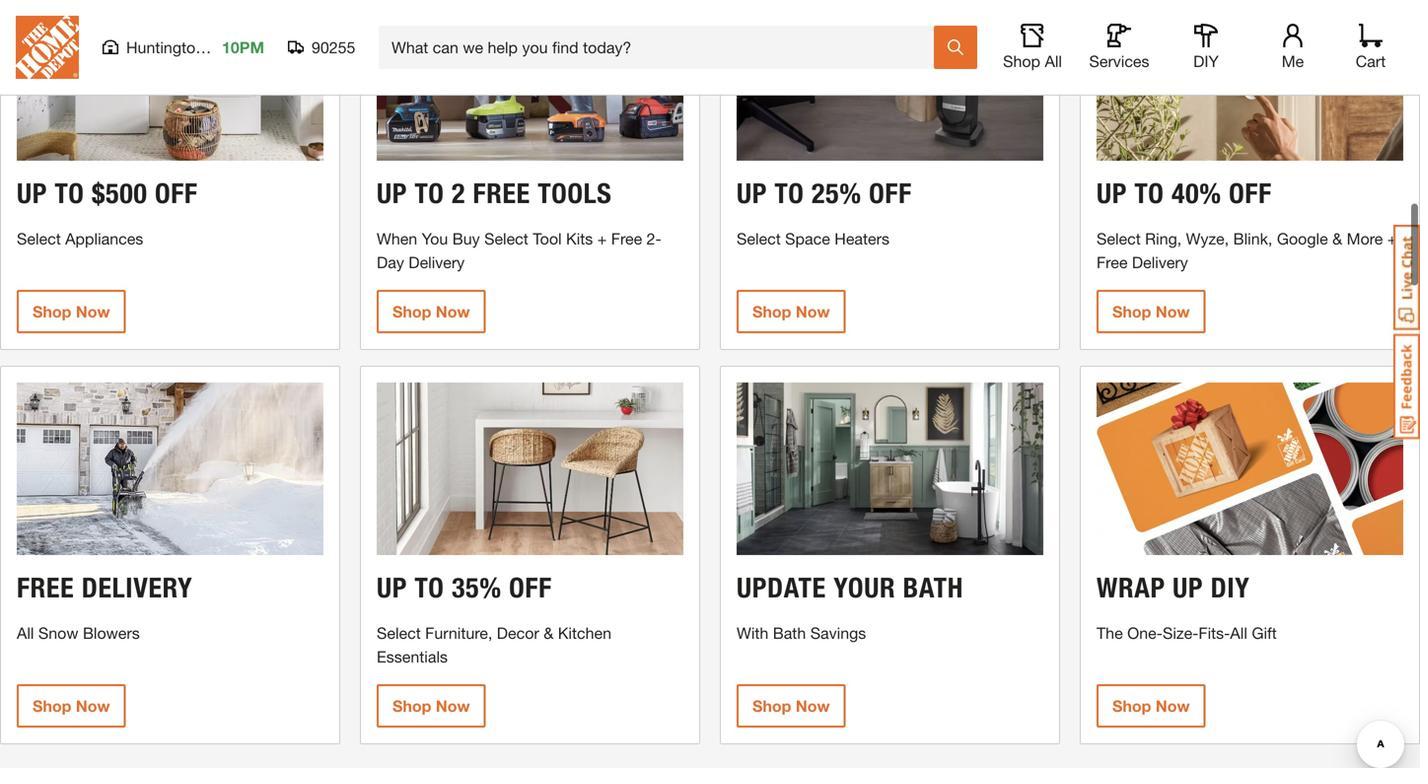 Task type: locate. For each thing, give the bounding box(es) containing it.
$500
[[92, 177, 147, 210]]

free
[[611, 229, 642, 248], [1097, 253, 1128, 272]]

free
[[473, 177, 530, 210], [17, 572, 74, 605]]

furniture,
[[425, 624, 492, 643]]

shop for up to 40% off
[[1112, 302, 1151, 321]]

bath
[[903, 572, 964, 605]]

now for update your bath
[[796, 697, 830, 715]]

0 horizontal spatial delivery
[[409, 253, 465, 272]]

blink,
[[1233, 229, 1273, 248]]

all left the snow
[[17, 624, 34, 643]]

select for up to 25% off
[[737, 229, 781, 248]]

shop now for wrap up diy
[[1112, 697, 1190, 715]]

shop left 'services'
[[1003, 52, 1040, 71]]

up to 25% off
[[737, 177, 912, 210]]

off up blink,
[[1229, 177, 1272, 210]]

day
[[377, 253, 404, 272]]

1 horizontal spatial free
[[1097, 253, 1128, 272]]

shop now for up to 40% off
[[1112, 302, 1190, 321]]

up up select appliances
[[17, 177, 47, 210]]

shop now link for up to 2 free tools
[[377, 290, 486, 333]]

+
[[597, 229, 607, 248], [1387, 229, 1397, 248]]

& right decor
[[544, 624, 554, 643]]

off up decor
[[509, 572, 552, 605]]

select for up to 40% off
[[1097, 229, 1141, 248]]

diy right 'services'
[[1193, 52, 1219, 71]]

blowers
[[83, 624, 140, 643]]

all inside button
[[1045, 52, 1062, 71]]

1 vertical spatial free
[[17, 572, 74, 605]]

shop now down select appliances
[[33, 302, 110, 321]]

shop for up to 25% off
[[752, 302, 791, 321]]

to for 2
[[415, 177, 444, 210]]

to
[[55, 177, 84, 210], [415, 177, 444, 210], [775, 177, 804, 210], [1135, 177, 1164, 210], [415, 572, 444, 605]]

shop all
[[1003, 52, 1062, 71]]

off
[[155, 177, 198, 210], [869, 177, 912, 210], [1229, 177, 1272, 210], [509, 572, 552, 605]]

you
[[422, 229, 448, 248]]

up up essentials on the left bottom of the page
[[377, 572, 407, 605]]

0 vertical spatial &
[[1332, 229, 1342, 248]]

image for up to $500 off image
[[17, 0, 323, 161]]

shop for up to 2 free tools
[[393, 302, 431, 321]]

1 horizontal spatial all
[[1045, 52, 1062, 71]]

select up essentials on the left bottom of the page
[[377, 624, 421, 643]]

delivery down ring,
[[1132, 253, 1188, 272]]

google
[[1277, 229, 1328, 248]]

25%
[[812, 177, 862, 210]]

shop now
[[33, 302, 110, 321], [393, 302, 470, 321], [752, 302, 830, 321], [1112, 302, 1190, 321], [33, 697, 110, 715], [393, 697, 470, 715], [752, 697, 830, 715], [1112, 697, 1190, 715]]

free inside select ring, wyze, blink, google & more + free delivery
[[1097, 253, 1128, 272]]

1 horizontal spatial &
[[1332, 229, 1342, 248]]

when
[[377, 229, 417, 248]]

shop now link for up to 40% off
[[1097, 290, 1206, 333]]

shop now down one-
[[1112, 697, 1190, 715]]

1 vertical spatial free
[[1097, 253, 1128, 272]]

shop now down bath
[[752, 697, 830, 715]]

select right buy
[[484, 229, 528, 248]]

to left '2'
[[415, 177, 444, 210]]

select inside the select furniture, decor & kitchen essentials
[[377, 624, 421, 643]]

delivery
[[409, 253, 465, 272], [1132, 253, 1188, 272]]

now down appliances
[[76, 302, 110, 321]]

0 vertical spatial free
[[611, 229, 642, 248]]

shop now link down select appliances
[[17, 290, 126, 333]]

now for up to 35% off
[[436, 697, 470, 715]]

update
[[737, 572, 826, 605]]

0 vertical spatial free
[[473, 177, 530, 210]]

1 vertical spatial diy
[[1211, 572, 1250, 605]]

&
[[1332, 229, 1342, 248], [544, 624, 554, 643]]

shop down the snow
[[33, 697, 71, 715]]

to for 40%
[[1135, 177, 1164, 210]]

shop now link down one-
[[1097, 684, 1206, 728]]

now
[[76, 302, 110, 321], [436, 302, 470, 321], [796, 302, 830, 321], [1156, 302, 1190, 321], [76, 697, 110, 715], [436, 697, 470, 715], [796, 697, 830, 715], [1156, 697, 1190, 715]]

image for up to 40% off image
[[1097, 0, 1403, 161]]

huntington park
[[126, 38, 241, 57]]

1 + from the left
[[597, 229, 607, 248]]

now down ring,
[[1156, 302, 1190, 321]]

diy inside button
[[1193, 52, 1219, 71]]

select
[[17, 229, 61, 248], [484, 229, 528, 248], [737, 229, 781, 248], [1097, 229, 1141, 248], [377, 624, 421, 643]]

when you buy select tool kits + free 2- day delivery
[[377, 229, 662, 272]]

shop now link down space
[[737, 290, 846, 333]]

diy
[[1193, 52, 1219, 71], [1211, 572, 1250, 605]]

shop now link for up to 35% off
[[377, 684, 486, 728]]

shop now link for wrap up diy
[[1097, 684, 1206, 728]]

+ right more
[[1387, 229, 1397, 248]]

off for up to 40% off
[[1229, 177, 1272, 210]]

live chat image
[[1393, 225, 1420, 330]]

now down with bath savings
[[796, 697, 830, 715]]

shop down bath
[[752, 697, 791, 715]]

now down essentials on the left bottom of the page
[[436, 697, 470, 715]]

0 horizontal spatial &
[[544, 624, 554, 643]]

2 delivery from the left
[[1132, 253, 1188, 272]]

all left gift
[[1230, 624, 1247, 643]]

buy
[[452, 229, 480, 248]]

free up the snow
[[17, 572, 74, 605]]

one-
[[1127, 624, 1163, 643]]

up for up to 2 free tools
[[377, 177, 407, 210]]

all
[[1045, 52, 1062, 71], [17, 624, 34, 643], [1230, 624, 1247, 643]]

shop down one-
[[1112, 697, 1151, 715]]

1 horizontal spatial delivery
[[1132, 253, 1188, 272]]

& left more
[[1332, 229, 1342, 248]]

me button
[[1261, 24, 1324, 71]]

0 horizontal spatial free
[[611, 229, 642, 248]]

delivery
[[82, 572, 193, 605]]

now down the all snow blowers
[[76, 697, 110, 715]]

1 horizontal spatial +
[[1387, 229, 1397, 248]]

select inside select ring, wyze, blink, google & more + free delivery
[[1097, 229, 1141, 248]]

with
[[737, 624, 769, 643]]

shop for up to 35% off
[[393, 697, 431, 715]]

up up select space heaters on the right top of the page
[[737, 177, 767, 210]]

& inside the select furniture, decor & kitchen essentials
[[544, 624, 554, 643]]

shop now down day
[[393, 302, 470, 321]]

0 horizontal spatial free
[[17, 572, 74, 605]]

up up when
[[377, 177, 407, 210]]

shop down ring,
[[1112, 302, 1151, 321]]

shop now down essentials on the left bottom of the page
[[393, 697, 470, 715]]

up for up to $500 off
[[17, 177, 47, 210]]

now down buy
[[436, 302, 470, 321]]

1 horizontal spatial free
[[473, 177, 530, 210]]

40%
[[1172, 177, 1222, 210]]

to up select appliances
[[55, 177, 84, 210]]

90255
[[312, 38, 355, 57]]

shop now down the all snow blowers
[[33, 697, 110, 715]]

now for wrap up diy
[[1156, 697, 1190, 715]]

to left 40%
[[1135, 177, 1164, 210]]

shop down select appliances
[[33, 302, 71, 321]]

now for up to 25% off
[[796, 302, 830, 321]]

the home depot logo image
[[16, 16, 79, 79]]

select left space
[[737, 229, 781, 248]]

to left 25%
[[775, 177, 804, 210]]

shop now down space
[[752, 302, 830, 321]]

shop
[[1003, 52, 1040, 71], [33, 302, 71, 321], [393, 302, 431, 321], [752, 302, 791, 321], [1112, 302, 1151, 321], [33, 697, 71, 715], [393, 697, 431, 715], [752, 697, 791, 715], [1112, 697, 1151, 715]]

shop now link down bath
[[737, 684, 846, 728]]

up to $500 off
[[17, 177, 198, 210]]

shop now link down ring,
[[1097, 290, 1206, 333]]

shop now down ring,
[[1112, 302, 1190, 321]]

0 vertical spatial diy
[[1193, 52, 1219, 71]]

shop now link for up to 25% off
[[737, 290, 846, 333]]

0 horizontal spatial +
[[597, 229, 607, 248]]

shop now link down day
[[377, 290, 486, 333]]

shop down space
[[752, 302, 791, 321]]

1 delivery from the left
[[409, 253, 465, 272]]

shop inside button
[[1003, 52, 1040, 71]]

select for up to 35% off
[[377, 624, 421, 643]]

all left 'services'
[[1045, 52, 1062, 71]]

shop now link down the all snow blowers
[[17, 684, 126, 728]]

delivery down you
[[409, 253, 465, 272]]

wrap up diy
[[1097, 572, 1250, 605]]

now for free delivery
[[76, 697, 110, 715]]

select left appliances
[[17, 229, 61, 248]]

shop for free delivery
[[33, 697, 71, 715]]

shop down essentials on the left bottom of the page
[[393, 697, 431, 715]]

the
[[1097, 624, 1123, 643]]

select for up to $500 off
[[17, 229, 61, 248]]

shop now link
[[17, 290, 126, 333], [377, 290, 486, 333], [737, 290, 846, 333], [1097, 290, 1206, 333], [17, 684, 126, 728], [377, 684, 486, 728], [737, 684, 846, 728], [1097, 684, 1206, 728]]

now down size-
[[1156, 697, 1190, 715]]

me
[[1282, 52, 1304, 71]]

shop down day
[[393, 302, 431, 321]]

off right $500
[[155, 177, 198, 210]]

shop now link down essentials on the left bottom of the page
[[377, 684, 486, 728]]

2 + from the left
[[1387, 229, 1397, 248]]

to for 25%
[[775, 177, 804, 210]]

0 horizontal spatial all
[[17, 624, 34, 643]]

up left 40%
[[1097, 177, 1127, 210]]

up
[[17, 177, 47, 210], [377, 177, 407, 210], [737, 177, 767, 210], [1097, 177, 1127, 210], [377, 572, 407, 605], [1173, 572, 1203, 605]]

select appliances
[[17, 229, 143, 248]]

1 vertical spatial &
[[544, 624, 554, 643]]

to left 35% on the bottom left of the page
[[415, 572, 444, 605]]

now down select space heaters on the right top of the page
[[796, 302, 830, 321]]

free right '2'
[[473, 177, 530, 210]]

+ right kits
[[597, 229, 607, 248]]

select left ring,
[[1097, 229, 1141, 248]]

diy up fits-
[[1211, 572, 1250, 605]]

off up heaters
[[869, 177, 912, 210]]

off for up to 35% off
[[509, 572, 552, 605]]



Task type: describe. For each thing, give the bounding box(es) containing it.
up for up to 35% off
[[377, 572, 407, 605]]

select inside when you buy select tool kits + free 2- day delivery
[[484, 229, 528, 248]]

shop now for up to 2 free tools
[[393, 302, 470, 321]]

feedback link image
[[1393, 333, 1420, 440]]

image for up to 25% off image
[[737, 0, 1043, 161]]

shop now for up to $500 off
[[33, 302, 110, 321]]

update your bath
[[737, 572, 964, 605]]

park
[[209, 38, 241, 57]]

shop now for up to 25% off
[[752, 302, 830, 321]]

shop now for up to 35% off
[[393, 697, 470, 715]]

ring,
[[1145, 229, 1182, 248]]

wrap
[[1097, 572, 1165, 605]]

space
[[785, 229, 830, 248]]

size-
[[1163, 624, 1199, 643]]

2-
[[647, 229, 662, 248]]

shop now link for update your bath
[[737, 684, 846, 728]]

shop for wrap up diy
[[1112, 697, 1151, 715]]

your
[[834, 572, 896, 605]]

shop now link for up to $500 off
[[17, 290, 126, 333]]

to for $500
[[55, 177, 84, 210]]

2
[[452, 177, 466, 210]]

image for wrap up diy image
[[1097, 383, 1403, 555]]

2 horizontal spatial all
[[1230, 624, 1247, 643]]

appliances
[[65, 229, 143, 248]]

& inside select ring, wyze, blink, google & more + free delivery
[[1332, 229, 1342, 248]]

select furniture, decor & kitchen essentials
[[377, 624, 611, 666]]

select ring, wyze, blink, google & more + free delivery
[[1097, 229, 1397, 272]]

free inside when you buy select tool kits + free 2- day delivery
[[611, 229, 642, 248]]

shop now link for free delivery
[[17, 684, 126, 728]]

shop all button
[[1001, 24, 1064, 71]]

shop now for update your bath
[[752, 697, 830, 715]]

off for up to $500 off
[[155, 177, 198, 210]]

essentials
[[377, 647, 448, 666]]

now for up to $500 off
[[76, 302, 110, 321]]

savings
[[810, 624, 866, 643]]

10pm
[[222, 38, 264, 57]]

with bath savings
[[737, 624, 866, 643]]

up for up to 40% off
[[1097, 177, 1127, 210]]

all snow blowers
[[17, 624, 140, 643]]

gift
[[1252, 624, 1277, 643]]

off for up to 25% off
[[869, 177, 912, 210]]

delivery inside when you buy select tool kits + free 2- day delivery
[[409, 253, 465, 272]]

kits
[[566, 229, 593, 248]]

services button
[[1088, 24, 1151, 71]]

diy button
[[1175, 24, 1238, 71]]

shop for up to $500 off
[[33, 302, 71, 321]]

wyze,
[[1186, 229, 1229, 248]]

snow
[[38, 624, 78, 643]]

image for free delivery image
[[17, 383, 323, 555]]

image for update your bath image
[[737, 383, 1043, 555]]

heaters
[[835, 229, 890, 248]]

now for up to 40% off
[[1156, 302, 1190, 321]]

kitchen
[[558, 624, 611, 643]]

+ inside select ring, wyze, blink, google & more + free delivery
[[1387, 229, 1397, 248]]

free delivery
[[17, 572, 193, 605]]

to for 35%
[[415, 572, 444, 605]]

bath
[[773, 624, 806, 643]]

select space heaters
[[737, 229, 890, 248]]

shop now for free delivery
[[33, 697, 110, 715]]

What can we help you find today? search field
[[392, 27, 933, 68]]

services
[[1089, 52, 1149, 71]]

up to 40% off
[[1097, 177, 1272, 210]]

tools
[[538, 177, 612, 210]]

cart link
[[1349, 24, 1393, 71]]

image for up to 35% off image
[[377, 383, 683, 555]]

more
[[1347, 229, 1383, 248]]

up for up to 25% off
[[737, 177, 767, 210]]

image for up to 2 free tools image
[[377, 0, 683, 161]]

up up the one-size-fits-all gift
[[1173, 572, 1203, 605]]

the one-size-fits-all gift
[[1097, 624, 1277, 643]]

up to 2 free tools
[[377, 177, 612, 210]]

up to 35% off
[[377, 572, 552, 605]]

delivery inside select ring, wyze, blink, google & more + free delivery
[[1132, 253, 1188, 272]]

35%
[[452, 572, 502, 605]]

tool
[[533, 229, 562, 248]]

90255 button
[[288, 37, 356, 57]]

huntington
[[126, 38, 204, 57]]

decor
[[497, 624, 539, 643]]

now for up to 2 free tools
[[436, 302, 470, 321]]

fits-
[[1199, 624, 1230, 643]]

+ inside when you buy select tool kits + free 2- day delivery
[[597, 229, 607, 248]]

cart
[[1356, 52, 1386, 71]]

shop for update your bath
[[752, 697, 791, 715]]



Task type: vqa. For each thing, say whether or not it's contained in the screenshot.
) in 6 / 15 group
no



